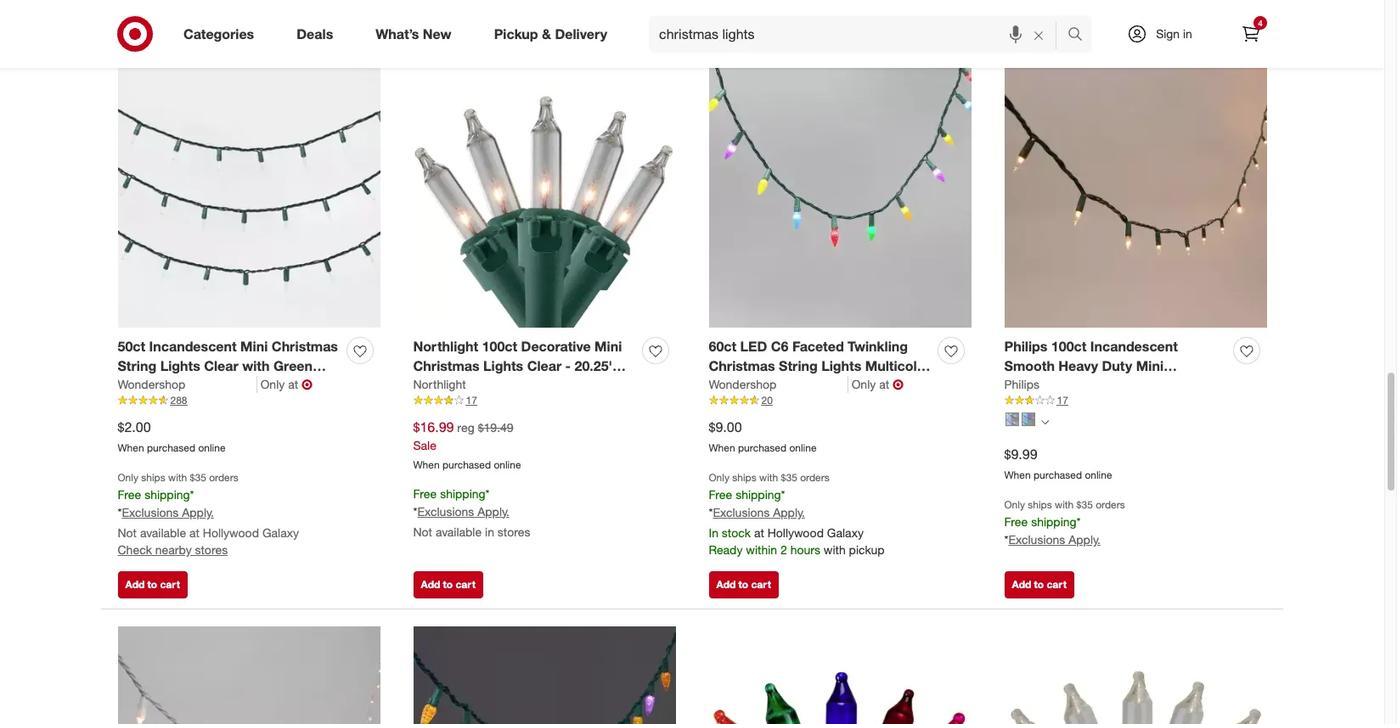 Task type: locate. For each thing, give the bounding box(es) containing it.
new
[[423, 25, 452, 42]]

online down 288 link
[[198, 442, 226, 455]]

to down free shipping * * exclusions apply. not available in stores
[[443, 579, 453, 592]]

online inside $9.00 when purchased online
[[790, 442, 817, 455]]

philips inside philips 100ct incandescent smooth heavy duty mini christmas string lights with green wire
[[1005, 338, 1048, 355]]

to down ready
[[739, 579, 749, 592]]

to for 50ct incandescent mini christmas string lights clear with green wire - wondershop™
[[147, 579, 157, 592]]

0 horizontal spatial mini
[[240, 338, 268, 355]]

0 vertical spatial philips
[[1005, 338, 1048, 355]]

categories
[[184, 25, 254, 42]]

$35 inside 'only ships with $35 orders free shipping * * exclusions apply. not available at hollywood galaxy check nearby stores'
[[190, 471, 206, 484]]

-
[[565, 358, 571, 375], [151, 377, 156, 394], [816, 377, 822, 394]]

$35
[[190, 471, 206, 484], [781, 471, 798, 484], [1077, 499, 1093, 511]]

$35 for $9.99
[[1077, 499, 1093, 511]]

lights inside northlight 100ct decorative mini christmas lights clear - 20.25' green wire
[[483, 358, 524, 375]]

1 horizontal spatial stores
[[498, 525, 530, 539]]

northlight 100ct decorative mini christmas lights clear - 20.25' green wire image
[[413, 65, 676, 328], [413, 65, 676, 328]]

1 horizontal spatial ¬
[[893, 376, 904, 393]]

0 horizontal spatial clear
[[204, 358, 239, 375]]

green down philips link
[[1005, 397, 1044, 414]]

to for philips 100ct incandescent smooth heavy duty mini christmas string lights with green wire
[[1034, 579, 1044, 592]]

free down sale
[[413, 487, 437, 501]]

1 horizontal spatial check
[[1012, 17, 1042, 30]]

add to cart for philips 100ct incandescent smooth heavy duty mini christmas string lights with green wire
[[1012, 579, 1067, 592]]

$9.99 when purchased online
[[1005, 446, 1113, 482]]

0 vertical spatial check
[[1012, 17, 1042, 30]]

ships for $9.99
[[1028, 499, 1052, 511]]

exclusions inside only ships with $35 orders free shipping * * exclusions apply.
[[1009, 533, 1066, 547]]

available inside 'only ships with $35 orders free shipping * * exclusions apply. not available at hollywood galaxy check nearby stores'
[[140, 526, 186, 540]]

northlight 100ct decorative mini christmas lights clear - 20.25' green wire
[[413, 338, 622, 394]]

1 galaxy from the left
[[262, 526, 299, 540]]

exclusions inside 'only ships with $35 orders free shipping * * exclusions apply. not available at hollywood galaxy check nearby stores'
[[122, 505, 179, 520]]

philips down smooth
[[1005, 377, 1040, 392]]

add to cart button for northlight 100ct decorative mini christmas lights clear - 20.25' green wire
[[413, 572, 483, 599]]

string down heavy
[[1075, 377, 1114, 394]]

philips link
[[1005, 376, 1040, 393]]

only for christmas
[[1005, 499, 1025, 511]]

- inside 60ct led c6 faceted twinkling christmas string lights multicolor with green wire - wondershop™
[[816, 377, 822, 394]]

add to cart right what's
[[421, 17, 476, 30]]

2 ¬ from the left
[[893, 376, 904, 393]]

exclusions down $9.99 when purchased online in the right of the page
[[1009, 533, 1066, 547]]

orders down $9.00 when purchased online
[[800, 471, 830, 484]]

only ships with $35 orders free shipping * * exclusions apply.
[[1005, 499, 1126, 547]]

apply. up 2
[[773, 505, 805, 520]]

free for 60ct led c6 faceted twinkling christmas string lights multicolor with green wire - wondershop™
[[709, 488, 733, 502]]

1 horizontal spatial galaxy
[[827, 526, 864, 540]]

only down $9.00
[[709, 471, 730, 484]]

multicolor
[[866, 358, 931, 375]]

wire inside 60ct led c6 faceted twinkling christmas string lights multicolor with green wire - wondershop™
[[783, 377, 812, 394]]

christmas up 288 link
[[272, 338, 338, 355]]

wondershop up 288
[[118, 377, 185, 392]]

$35 inside only ships with $35 orders free shipping * * exclusions apply.
[[1077, 499, 1093, 511]]

pickup & delivery link
[[480, 15, 629, 53]]

ships down $9.00 when purchased online
[[733, 471, 757, 484]]

17 down heavy
[[1057, 394, 1069, 407]]

20.25'
[[575, 358, 613, 375]]

- left 288
[[151, 377, 156, 394]]

add to cart down within
[[717, 579, 771, 592]]

lights
[[160, 358, 200, 375], [483, 358, 524, 375], [822, 358, 862, 375], [1117, 377, 1157, 394]]

100ct left decorative
[[482, 338, 517, 355]]

exclusions inside only ships with $35 orders free shipping * * exclusions apply. in stock at  hollywood galaxy ready within 2 hours with pickup
[[713, 505, 770, 520]]

1 vertical spatial philips
[[1005, 377, 1040, 392]]

wire right 20
[[783, 377, 812, 394]]

2 horizontal spatial string
[[1075, 377, 1114, 394]]

lights down duty at the right of the page
[[1117, 377, 1157, 394]]

online inside $2.00 when purchased online
[[198, 442, 226, 455]]

$35 down $2.00 when purchased online
[[190, 471, 206, 484]]

apply.
[[478, 504, 510, 519], [182, 505, 214, 520], [773, 505, 805, 520], [1069, 533, 1101, 547]]

1 horizontal spatial orders
[[800, 471, 830, 484]]

cart for philips 100ct incandescent smooth heavy duty mini christmas string lights with green wire
[[1047, 579, 1067, 592]]

free down the $2.00
[[118, 488, 141, 502]]

2 17 link from the left
[[1005, 393, 1267, 408]]

0 horizontal spatial wondershop™
[[160, 377, 249, 394]]

wire up the all colors 'element'
[[1048, 397, 1077, 414]]

to
[[147, 17, 157, 30], [443, 17, 453, 30], [147, 579, 157, 592], [443, 579, 453, 592], [739, 579, 749, 592], [1034, 579, 1044, 592]]

50ct incandescent mini christmas string lights clear with green wire - wondershop™ image
[[118, 65, 380, 328], [118, 65, 380, 328]]

1 horizontal spatial 17
[[1057, 394, 1069, 407]]

17 link for mini
[[1005, 393, 1267, 408]]

when for $9.99
[[1005, 469, 1031, 482]]

shipping inside only ships with $35 orders free shipping * * exclusions apply. in stock at  hollywood galaxy ready within 2 hours with pickup
[[736, 488, 781, 502]]

cart down free shipping * * exclusions apply. not available in stores
[[456, 579, 476, 592]]

only down the $2.00
[[118, 471, 138, 484]]

wondershop™ down multicolor
[[825, 377, 914, 394]]

only inside only ships with $35 orders free shipping * * exclusions apply. in stock at  hollywood galaxy ready within 2 hours with pickup
[[709, 471, 730, 484]]

60ct led c6 faceted christmas string lights multicolor with green wire - wondershop™ image
[[413, 627, 676, 725], [413, 627, 676, 725]]

$9.99
[[1005, 446, 1038, 463]]

$19.49
[[478, 421, 514, 435]]

2 vertical spatial stores
[[195, 543, 228, 557]]

free shipping * * exclusions apply. not available in stores
[[413, 487, 530, 539]]

1 wondershop from the left
[[118, 377, 185, 392]]

0 horizontal spatial stores
[[195, 543, 228, 557]]

duty
[[1102, 358, 1133, 375]]

hollywood inside only ships with $35 orders free shipping * * exclusions apply. in stock at  hollywood galaxy ready within 2 hours with pickup
[[768, 526, 824, 540]]

ships down $9.99 when purchased online in the right of the page
[[1028, 499, 1052, 511]]

when
[[118, 442, 144, 455], [709, 442, 735, 455], [413, 459, 440, 472], [1005, 469, 1031, 482]]

check
[[1012, 17, 1042, 30], [118, 543, 152, 557]]

in
[[709, 526, 719, 540]]

christmas down smooth
[[1005, 377, 1071, 394]]

2 horizontal spatial stores
[[1045, 17, 1073, 30]]

1 horizontal spatial ships
[[733, 471, 757, 484]]

free
[[413, 487, 437, 501], [118, 488, 141, 502], [709, 488, 733, 502], [1005, 515, 1028, 529]]

northlight
[[413, 338, 478, 355], [413, 377, 466, 392]]

wondershop™ up $2.00 when purchased online
[[160, 377, 249, 394]]

incandescent up 288
[[149, 338, 237, 355]]

60ct led c6 faceted twinkling christmas string lights multicolor with green wire - wondershop™ link
[[709, 338, 932, 394]]

purchased for $9.99
[[1034, 469, 1082, 482]]

shipping for 60ct led c6 faceted twinkling christmas string lights multicolor with green wire - wondershop™
[[736, 488, 781, 502]]

2 horizontal spatial -
[[816, 377, 822, 394]]

purchased down reg
[[443, 459, 491, 472]]

philips for philips 100ct incandescent smooth heavy duty mini christmas string lights with green wire
[[1005, 338, 1048, 355]]

only for lights
[[709, 471, 730, 484]]

$35 inside only ships with $35 orders free shipping * * exclusions apply. in stock at  hollywood galaxy ready within 2 hours with pickup
[[781, 471, 798, 484]]

exclusions inside free shipping * * exclusions apply. not available in stores
[[418, 504, 474, 519]]

exclusions up stock
[[713, 505, 770, 520]]

stock
[[722, 526, 751, 540]]

philips 100ct incandescent smooth heavy duty mini christmas string lights clear white wire image
[[118, 627, 380, 725], [118, 627, 380, 725]]

philips 100ct incandescent smooth heavy duty mini christmas string lights with green wire image
[[1005, 65, 1267, 328], [1005, 65, 1267, 328]]

pick it up
[[717, 17, 762, 30]]

incandescent
[[149, 338, 237, 355], [1091, 338, 1178, 355]]

1 100ct from the left
[[482, 338, 517, 355]]

string
[[118, 358, 156, 375], [779, 358, 818, 375], [1075, 377, 1114, 394]]

cart down only ships with $35 orders free shipping * * exclusions apply.
[[1047, 579, 1067, 592]]

hollywood
[[203, 526, 259, 540], [768, 526, 824, 540]]

exclusions up check nearby stores button at bottom
[[122, 505, 179, 520]]

when inside $9.99 when purchased online
[[1005, 469, 1031, 482]]

twinkling
[[848, 338, 908, 355]]

add right what's
[[421, 17, 440, 30]]

christmas inside philips 100ct incandescent smooth heavy duty mini christmas string lights with green wire
[[1005, 377, 1071, 394]]

2 clear from the left
[[527, 358, 562, 375]]

pickup
[[494, 25, 538, 42]]

add
[[125, 17, 145, 30], [421, 17, 440, 30], [125, 579, 145, 592], [421, 579, 440, 592], [717, 579, 736, 592], [1012, 579, 1032, 592]]

add down ready
[[717, 579, 736, 592]]

0 vertical spatial in
[[1183, 26, 1193, 41]]

wondershop™ inside 50ct incandescent mini christmas string lights clear with green wire - wondershop™
[[160, 377, 249, 394]]

2 wondershop from the left
[[709, 377, 777, 392]]

mini
[[240, 338, 268, 355], [595, 338, 622, 355], [1137, 358, 1164, 375]]

0 horizontal spatial 100ct
[[482, 338, 517, 355]]

1 wondershop™ from the left
[[160, 377, 249, 394]]

exclusions for philips 100ct incandescent smooth heavy duty mini christmas string lights with green wire
[[1009, 533, 1066, 547]]

20
[[762, 394, 773, 407]]

0 horizontal spatial 17
[[466, 394, 477, 407]]

1 horizontal spatial wondershop
[[709, 377, 777, 392]]

to down only ships with $35 orders free shipping * * exclusions apply.
[[1034, 579, 1044, 592]]

cart for northlight 100ct decorative mini christmas lights clear - 20.25' green wire
[[456, 579, 476, 592]]

with
[[242, 358, 270, 375], [709, 377, 736, 394], [1161, 377, 1189, 394], [168, 471, 187, 484], [760, 471, 778, 484], [1055, 499, 1074, 511], [824, 543, 846, 557]]

cart down check nearby stores button at bottom
[[160, 579, 180, 592]]

stores
[[1045, 17, 1073, 30], [498, 525, 530, 539], [195, 543, 228, 557]]

galaxy for wondershop™
[[262, 526, 299, 540]]

northlight 50ct decorative mini christmas lights clear - 10' green wire image
[[1005, 627, 1267, 725], [1005, 627, 1267, 725]]

1 horizontal spatial $35
[[781, 471, 798, 484]]

What can we help you find? suggestions appear below search field
[[649, 15, 1072, 53]]

1 philips from the top
[[1005, 338, 1048, 355]]

clear image
[[1005, 413, 1019, 426]]

0 horizontal spatial wondershop link
[[118, 376, 257, 393]]

check left 'nearby'
[[118, 543, 152, 557]]

- down the faceted
[[816, 377, 822, 394]]

apply. inside 'only ships with $35 orders free shipping * * exclusions apply. not available at hollywood galaxy check nearby stores'
[[182, 505, 214, 520]]

multicolor image
[[1022, 413, 1035, 426]]

only ships with $35 orders free shipping * * exclusions apply. not available at hollywood galaxy check nearby stores
[[118, 471, 299, 557]]

- inside 50ct incandescent mini christmas string lights clear with green wire - wondershop™
[[151, 377, 156, 394]]

green
[[273, 358, 313, 375], [413, 377, 452, 394], [740, 377, 779, 394], [1005, 397, 1044, 414]]

clear up 288 link
[[204, 358, 239, 375]]

string inside 60ct led c6 faceted twinkling christmas string lights multicolor with green wire - wondershop™
[[779, 358, 818, 375]]

hours
[[791, 543, 821, 557]]

only at ¬ for green
[[261, 376, 313, 393]]

only inside only ships with $35 orders free shipping * * exclusions apply.
[[1005, 499, 1025, 511]]

mini inside northlight 100ct decorative mini christmas lights clear - 20.25' green wire
[[595, 338, 622, 355]]

free inside 'only ships with $35 orders free shipping * * exclusions apply. not available at hollywood galaxy check nearby stores'
[[118, 488, 141, 502]]

add down only ships with $35 orders free shipping * * exclusions apply.
[[1012, 579, 1032, 592]]

1 incandescent from the left
[[149, 338, 237, 355]]

orders for $2.00
[[209, 471, 239, 484]]

1 17 from the left
[[466, 394, 477, 407]]

0 horizontal spatial -
[[151, 377, 156, 394]]

wondershop up 20
[[709, 377, 777, 392]]

1 clear from the left
[[204, 358, 239, 375]]

orders inside only ships with $35 orders free shipping * * exclusions apply.
[[1096, 499, 1126, 511]]

2 horizontal spatial mini
[[1137, 358, 1164, 375]]

0 horizontal spatial ships
[[141, 471, 165, 484]]

&
[[542, 25, 551, 42]]

incandescent up duty at the right of the page
[[1091, 338, 1178, 355]]

orders down $9.99 when purchased online in the right of the page
[[1096, 499, 1126, 511]]

ships inside 'only ships with $35 orders free shipping * * exclusions apply. not available at hollywood galaxy check nearby stores'
[[141, 471, 165, 484]]

to down check nearby stores button at bottom
[[147, 579, 157, 592]]

ready
[[709, 543, 743, 557]]

at inside only ships with $35 orders free shipping * * exclusions apply. in stock at  hollywood galaxy ready within 2 hours with pickup
[[754, 526, 765, 540]]

available
[[436, 525, 482, 539], [140, 526, 186, 540]]

0 horizontal spatial galaxy
[[262, 526, 299, 540]]

when down the $2.00
[[118, 442, 144, 455]]

when inside $2.00 when purchased online
[[118, 442, 144, 455]]

shipping
[[440, 487, 486, 501], [145, 488, 190, 502], [736, 488, 781, 502], [1031, 515, 1077, 529]]

1 17 link from the left
[[413, 393, 676, 408]]

2 wondershop™ from the left
[[825, 377, 914, 394]]

mini up 288 link
[[240, 338, 268, 355]]

2 northlight from the top
[[413, 377, 466, 392]]

100ct up heavy
[[1052, 338, 1087, 355]]

1 vertical spatial check
[[118, 543, 152, 557]]

free inside only ships with $35 orders free shipping * * exclusions apply. in stock at  hollywood galaxy ready within 2 hours with pickup
[[709, 488, 733, 502]]

4 link
[[1233, 15, 1270, 53]]

ships inside only ships with $35 orders free shipping * * exclusions apply.
[[1028, 499, 1052, 511]]

string inside 50ct incandescent mini christmas string lights clear with green wire - wondershop™
[[118, 358, 156, 375]]

0 horizontal spatial orders
[[209, 471, 239, 484]]

60ct led c6 faceted twinkling christmas string lights multicolor with green wire - wondershop™ image
[[709, 65, 971, 328], [709, 65, 971, 328]]

clear
[[204, 358, 239, 375], [527, 358, 562, 375]]

cart for 50ct incandescent mini christmas string lights clear with green wire - wondershop™
[[160, 579, 180, 592]]

check inside 'only ships with $35 orders free shipping * * exclusions apply. not available at hollywood galaxy check nearby stores'
[[118, 543, 152, 557]]

1 horizontal spatial clear
[[527, 358, 562, 375]]

0 horizontal spatial ¬
[[302, 376, 313, 393]]

0 horizontal spatial wondershop
[[118, 377, 185, 392]]

apply. down $16.99 reg $19.49 sale when purchased online
[[478, 504, 510, 519]]

only down $9.99
[[1005, 499, 1025, 511]]

1 horizontal spatial mini
[[595, 338, 622, 355]]

ships down $2.00 when purchased online
[[141, 471, 165, 484]]

free for philips 100ct incandescent smooth heavy duty mini christmas string lights with green wire
[[1005, 515, 1028, 529]]

incandescent inside 50ct incandescent mini christmas string lights clear with green wire - wondershop™
[[149, 338, 237, 355]]

2 100ct from the left
[[1052, 338, 1087, 355]]

when inside $9.00 when purchased online
[[709, 442, 735, 455]]

clear inside 50ct incandescent mini christmas string lights clear with green wire - wondershop™
[[204, 358, 239, 375]]

cart for 60ct led c6 faceted twinkling christmas string lights multicolor with green wire - wondershop™
[[751, 579, 771, 592]]

*
[[486, 487, 490, 501], [190, 488, 194, 502], [781, 488, 785, 502], [413, 504, 418, 519], [118, 505, 122, 520], [709, 505, 713, 520], [1077, 515, 1081, 529], [1005, 533, 1009, 547]]

christmas inside 60ct led c6 faceted twinkling christmas string lights multicolor with green wire - wondershop™
[[709, 358, 775, 375]]

2 horizontal spatial ships
[[1028, 499, 1052, 511]]

17 up reg
[[466, 394, 477, 407]]

wire
[[118, 377, 147, 394], [456, 377, 485, 394], [783, 377, 812, 394], [1048, 397, 1077, 414]]

2
[[781, 543, 787, 557]]

lights inside 50ct incandescent mini christmas string lights clear with green wire - wondershop™
[[160, 358, 200, 375]]

1 vertical spatial stores
[[498, 525, 530, 539]]

what's new link
[[361, 15, 473, 53]]

orders
[[209, 471, 239, 484], [800, 471, 830, 484], [1096, 499, 1126, 511]]

galaxy
[[262, 526, 299, 540], [827, 526, 864, 540]]

apply. inside only ships with $35 orders free shipping * * exclusions apply.
[[1069, 533, 1101, 547]]

free down $9.99
[[1005, 515, 1028, 529]]

orders for $9.00
[[800, 471, 830, 484]]

orders inside 'only ships with $35 orders free shipping * * exclusions apply. not available at hollywood galaxy check nearby stores'
[[209, 471, 239, 484]]

green down led
[[740, 377, 779, 394]]

galaxy inside 'only ships with $35 orders free shipping * * exclusions apply. not available at hollywood galaxy check nearby stores'
[[262, 526, 299, 540]]

exclusions for 60ct led c6 faceted twinkling christmas string lights multicolor with green wire - wondershop™
[[713, 505, 770, 520]]

orders inside only ships with $35 orders free shipping * * exclusions apply. in stock at  hollywood galaxy ready within 2 hours with pickup
[[800, 471, 830, 484]]

reg
[[457, 421, 475, 435]]

1 horizontal spatial string
[[779, 358, 818, 375]]

0 horizontal spatial available
[[140, 526, 186, 540]]

shipping for 50ct incandescent mini christmas string lights clear with green wire - wondershop™
[[145, 488, 190, 502]]

add to cart
[[125, 17, 180, 30], [421, 17, 476, 30], [125, 579, 180, 592], [421, 579, 476, 592], [717, 579, 771, 592], [1012, 579, 1067, 592]]

shipping inside 'only ships with $35 orders free shipping * * exclusions apply. not available at hollywood galaxy check nearby stores'
[[145, 488, 190, 502]]

sign in link
[[1113, 15, 1219, 53]]

0 vertical spatial northlight
[[413, 338, 478, 355]]

mini inside 50ct incandescent mini christmas string lights clear with green wire - wondershop™
[[240, 338, 268, 355]]

1 horizontal spatial 17 link
[[1005, 393, 1267, 408]]

only ships with $35 orders free shipping * * exclusions apply. in stock at  hollywood galaxy ready within 2 hours with pickup
[[709, 471, 885, 557]]

0 horizontal spatial only at ¬
[[261, 376, 313, 393]]

free up in
[[709, 488, 733, 502]]

- down decorative
[[565, 358, 571, 375]]

at up 'nearby'
[[189, 526, 200, 540]]

not inside 'only ships with $35 orders free shipping * * exclusions apply. not available at hollywood galaxy check nearby stores'
[[118, 526, 137, 540]]

christmas
[[272, 338, 338, 355], [413, 358, 480, 375], [709, 358, 775, 375], [1005, 377, 1071, 394]]

only at ¬
[[261, 376, 313, 393], [852, 376, 904, 393]]

northlight up northlight link at the left
[[413, 338, 478, 355]]

shipping inside only ships with $35 orders free shipping * * exclusions apply.
[[1031, 515, 1077, 529]]

exclusions
[[418, 504, 474, 519], [122, 505, 179, 520], [713, 505, 770, 520], [1009, 533, 1066, 547]]

1 northlight from the top
[[413, 338, 478, 355]]

purchased inside $9.00 when purchased online
[[738, 442, 787, 455]]

1 horizontal spatial wondershop™
[[825, 377, 914, 394]]

add to cart for 60ct led c6 faceted twinkling christmas string lights multicolor with green wire - wondershop™
[[717, 579, 771, 592]]

100ct inside philips 100ct incandescent smooth heavy duty mini christmas string lights with green wire
[[1052, 338, 1087, 355]]

0 horizontal spatial string
[[118, 358, 156, 375]]

northlight inside northlight 100ct decorative mini christmas lights clear - 20.25' green wire
[[413, 338, 478, 355]]

100ct inside northlight 100ct decorative mini christmas lights clear - 20.25' green wire
[[482, 338, 517, 355]]

2 horizontal spatial orders
[[1096, 499, 1126, 511]]

in
[[1183, 26, 1193, 41], [485, 525, 494, 539]]

100ct for heavy
[[1052, 338, 1087, 355]]

philips
[[1005, 338, 1048, 355], [1005, 377, 1040, 392]]

northlight 35ct constant mini christmas lights multi-color - 7' green wire image
[[709, 627, 971, 725], [709, 627, 971, 725]]

green inside 60ct led c6 faceted twinkling christmas string lights multicolor with green wire - wondershop™
[[740, 377, 779, 394]]

christmas down led
[[709, 358, 775, 375]]

purchased inside $2.00 when purchased online
[[147, 442, 195, 455]]

add to cart down check nearby stores button at bottom
[[125, 579, 180, 592]]

add for 50ct incandescent mini christmas string lights clear with green wire - wondershop™
[[125, 579, 145, 592]]

wondershop link up 288
[[118, 376, 257, 393]]

1 horizontal spatial -
[[565, 358, 571, 375]]

17 link for clear
[[413, 393, 676, 408]]

mini up 20.25'
[[595, 338, 622, 355]]

purchased inside $9.99 when purchased online
[[1034, 469, 1082, 482]]

0 horizontal spatial incandescent
[[149, 338, 237, 355]]

apply. inside only ships with $35 orders free shipping * * exclusions apply. in stock at  hollywood galaxy ready within 2 hours with pickup
[[773, 505, 805, 520]]

shipping up 'nearby'
[[145, 488, 190, 502]]

online for $2.00
[[198, 442, 226, 455]]

17 for heavy
[[1057, 394, 1069, 407]]

pickup & delivery
[[494, 25, 607, 42]]

1 horizontal spatial hollywood
[[768, 526, 824, 540]]

smooth
[[1005, 358, 1055, 375]]

it
[[740, 17, 747, 30]]

0 horizontal spatial hollywood
[[203, 526, 259, 540]]

with inside 60ct led c6 faceted twinkling christmas string lights multicolor with green wire - wondershop™
[[709, 377, 736, 394]]

clear for with
[[204, 358, 239, 375]]

free inside only ships with $35 orders free shipping * * exclusions apply.
[[1005, 515, 1028, 529]]

1 vertical spatial in
[[485, 525, 494, 539]]

all colors element
[[1041, 416, 1049, 427]]

ships
[[141, 471, 165, 484], [733, 471, 757, 484], [1028, 499, 1052, 511]]

string inside philips 100ct incandescent smooth heavy duty mini christmas string lights with green wire
[[1075, 377, 1114, 394]]

wondershop link up 20
[[709, 376, 848, 393]]

60ct led c6 faceted twinkling christmas string lights multicolor with green wire - wondershop™
[[709, 338, 931, 394]]

philips up smooth
[[1005, 338, 1048, 355]]

add for philips 100ct incandescent smooth heavy duty mini christmas string lights with green wire
[[1012, 579, 1032, 592]]

free for 50ct incandescent mini christmas string lights clear with green wire - wondershop™
[[118, 488, 141, 502]]

4
[[1258, 18, 1263, 28]]

shipping inside free shipping * * exclusions apply. not available in stores
[[440, 487, 486, 501]]

2 wondershop link from the left
[[709, 376, 848, 393]]

0 horizontal spatial 17 link
[[413, 393, 676, 408]]

$16.99 reg $19.49 sale when purchased online
[[413, 419, 521, 472]]

shipping down $9.99 when purchased online in the right of the page
[[1031, 515, 1077, 529]]

when down sale
[[413, 459, 440, 472]]

exclusions down sale
[[418, 504, 474, 519]]

orders for $9.99
[[1096, 499, 1126, 511]]

online inside $9.99 when purchased online
[[1085, 469, 1113, 482]]

clear for -
[[527, 358, 562, 375]]

add to cart down only ships with $35 orders free shipping * * exclusions apply.
[[1012, 579, 1067, 592]]

ships for $2.00
[[141, 471, 165, 484]]

$35 down $9.99 when purchased online in the right of the page
[[1077, 499, 1093, 511]]

lights down decorative
[[483, 358, 524, 375]]

add down free shipping * * exclusions apply. not available in stores
[[421, 579, 440, 592]]

2 only at ¬ from the left
[[852, 376, 904, 393]]

apply. for 50ct incandescent mini christmas string lights clear with green wire - wondershop™
[[182, 505, 214, 520]]

100ct for christmas
[[482, 338, 517, 355]]

purchased down $9.00
[[738, 442, 787, 455]]

ships inside only ships with $35 orders free shipping * * exclusions apply. in stock at  hollywood galaxy ready within 2 hours with pickup
[[733, 471, 757, 484]]

at
[[288, 377, 298, 392], [879, 377, 890, 392], [189, 526, 200, 540], [754, 526, 765, 540]]

lights down the faceted
[[822, 358, 862, 375]]

0 horizontal spatial $35
[[190, 471, 206, 484]]

1 horizontal spatial 100ct
[[1052, 338, 1087, 355]]

1 horizontal spatial only at ¬
[[852, 376, 904, 393]]

galaxy inside only ships with $35 orders free shipping * * exclusions apply. in stock at  hollywood galaxy ready within 2 hours with pickup
[[827, 526, 864, 540]]

categories link
[[169, 15, 275, 53]]

northlight up $16.99
[[413, 377, 466, 392]]

2 galaxy from the left
[[827, 526, 864, 540]]

wire inside 50ct incandescent mini christmas string lights clear with green wire - wondershop™
[[118, 377, 147, 394]]

1 horizontal spatial available
[[436, 525, 482, 539]]

1 only at ¬ from the left
[[261, 376, 313, 393]]

2 hollywood from the left
[[768, 526, 824, 540]]

17 link
[[413, 393, 676, 408], [1005, 393, 1267, 408]]

available inside free shipping * * exclusions apply. not available in stores
[[436, 525, 482, 539]]

1 ¬ from the left
[[302, 376, 313, 393]]

within
[[746, 543, 777, 557]]

when for $2.00
[[118, 442, 144, 455]]

wondershop™ inside 60ct led c6 faceted twinkling christmas string lights multicolor with green wire - wondershop™
[[825, 377, 914, 394]]

1 horizontal spatial incandescent
[[1091, 338, 1178, 355]]

christmas up northlight link at the left
[[413, 358, 480, 375]]

clear down decorative
[[527, 358, 562, 375]]

wondershop link
[[118, 376, 257, 393], [709, 376, 848, 393]]

exclusions apply. link
[[418, 504, 510, 519], [122, 505, 214, 520], [713, 505, 805, 520], [1009, 533, 1101, 547]]

2 17 from the left
[[1057, 394, 1069, 407]]

cart left categories
[[160, 17, 180, 30]]

only inside 'only ships with $35 orders free shipping * * exclusions apply. not available at hollywood galaxy check nearby stores'
[[118, 471, 138, 484]]

0 vertical spatial stores
[[1045, 17, 1073, 30]]

17 link down duty at the right of the page
[[1005, 393, 1267, 408]]

17
[[466, 394, 477, 407], [1057, 394, 1069, 407]]

1 hollywood from the left
[[203, 526, 259, 540]]

add to cart button
[[118, 11, 188, 38], [413, 11, 483, 38], [118, 572, 188, 599], [413, 572, 483, 599], [709, 572, 779, 599], [1005, 572, 1075, 599]]

1 vertical spatial northlight
[[413, 377, 466, 392]]

wire down the 50ct
[[118, 377, 147, 394]]

lights up 288
[[160, 358, 200, 375]]

clear inside northlight 100ct decorative mini christmas lights clear - 20.25' green wire
[[527, 358, 562, 375]]

online for $9.99
[[1085, 469, 1113, 482]]

50ct
[[118, 338, 145, 355]]

stores inside free shipping * * exclusions apply. not available in stores
[[498, 525, 530, 539]]

orders down $2.00 when purchased online
[[209, 471, 239, 484]]

green up 288 link
[[273, 358, 313, 375]]

at up 288 link
[[288, 377, 298, 392]]

when down $9.00
[[709, 442, 735, 455]]

shipping up stock
[[736, 488, 781, 502]]

hollywood inside 'only ships with $35 orders free shipping * * exclusions apply. not available at hollywood galaxy check nearby stores'
[[203, 526, 259, 540]]

2 philips from the top
[[1005, 377, 1040, 392]]

northlight for northlight 100ct decorative mini christmas lights clear - 20.25' green wire
[[413, 338, 478, 355]]

1 horizontal spatial wondershop link
[[709, 376, 848, 393]]

0 horizontal spatial check
[[118, 543, 152, 557]]

1 wondershop link from the left
[[118, 376, 257, 393]]

2 horizontal spatial $35
[[1077, 499, 1093, 511]]

2 incandescent from the left
[[1091, 338, 1178, 355]]

0 horizontal spatial in
[[485, 525, 494, 539]]

0 horizontal spatial not
[[118, 526, 137, 540]]

c6
[[771, 338, 789, 355]]

cart down within
[[751, 579, 771, 592]]

check nearby stores button
[[118, 542, 228, 559]]

1 horizontal spatial in
[[1183, 26, 1193, 41]]

add to cart button for 50ct incandescent mini christmas string lights clear with green wire - wondershop™
[[118, 572, 188, 599]]

1 horizontal spatial not
[[413, 525, 432, 539]]

wire up reg
[[456, 377, 485, 394]]



Task type: describe. For each thing, give the bounding box(es) containing it.
sign in
[[1156, 26, 1193, 41]]

sale
[[413, 438, 437, 453]]

with inside 'only ships with $35 orders free shipping * * exclusions apply. not available at hollywood galaxy check nearby stores'
[[168, 471, 187, 484]]

¬ for green
[[302, 376, 313, 393]]

wondershop for green
[[709, 377, 777, 392]]

when inside $16.99 reg $19.49 sale when purchased online
[[413, 459, 440, 472]]

add to cart left categories
[[125, 17, 180, 30]]

heavy
[[1059, 358, 1099, 375]]

pickup
[[849, 543, 885, 557]]

to for northlight 100ct decorative mini christmas lights clear - 20.25' green wire
[[443, 579, 453, 592]]

add left categories
[[125, 17, 145, 30]]

mini inside philips 100ct incandescent smooth heavy duty mini christmas string lights with green wire
[[1137, 358, 1164, 375]]

search
[[1060, 27, 1101, 44]]

$16.99
[[413, 419, 454, 436]]

stores inside 'only ships with $35 orders free shipping * * exclusions apply. not available at hollywood galaxy check nearby stores'
[[195, 543, 228, 557]]

nearby
[[155, 543, 192, 557]]

christmas inside 50ct incandescent mini christmas string lights clear with green wire - wondershop™
[[272, 338, 338, 355]]

philips 100ct incandescent smooth heavy duty mini christmas string lights with green wire
[[1005, 338, 1189, 414]]

in inside free shipping * * exclusions apply. not available in stores
[[485, 525, 494, 539]]

exclusions apply. link up stock
[[713, 505, 805, 520]]

add to cart for northlight 100ct decorative mini christmas lights clear - 20.25' green wire
[[421, 579, 476, 592]]

green inside northlight 100ct decorative mini christmas lights clear - 20.25' green wire
[[413, 377, 452, 394]]

with inside philips 100ct incandescent smooth heavy duty mini christmas string lights with green wire
[[1161, 377, 1189, 394]]

288
[[170, 394, 187, 407]]

to for 60ct led c6 faceted twinkling christmas string lights multicolor with green wire - wondershop™
[[739, 579, 749, 592]]

wire inside philips 100ct incandescent smooth heavy duty mini christmas string lights with green wire
[[1048, 397, 1077, 414]]

pick
[[717, 17, 738, 30]]

stores inside check stores button
[[1045, 17, 1073, 30]]

lights inside 60ct led c6 faceted twinkling christmas string lights multicolor with green wire - wondershop™
[[822, 358, 862, 375]]

exclusions apply. link down $16.99 reg $19.49 sale when purchased online
[[418, 504, 510, 519]]

what's new
[[376, 25, 452, 42]]

check stores
[[1012, 17, 1073, 30]]

shipping for philips 100ct incandescent smooth heavy duty mini christmas string lights with green wire
[[1031, 515, 1077, 529]]

$35 for $2.00
[[190, 471, 206, 484]]

to right what's
[[443, 17, 453, 30]]

- inside northlight 100ct decorative mini christmas lights clear - 20.25' green wire
[[565, 358, 571, 375]]

northlight link
[[413, 376, 466, 393]]

up
[[750, 17, 762, 30]]

add to cart button for philips 100ct incandescent smooth heavy duty mini christmas string lights with green wire
[[1005, 572, 1075, 599]]

apply. inside free shipping * * exclusions apply. not available in stores
[[478, 504, 510, 519]]

galaxy for wire
[[827, 526, 864, 540]]

delivery
[[555, 25, 607, 42]]

hollywood for $9.00
[[768, 526, 824, 540]]

green inside 50ct incandescent mini christmas string lights clear with green wire - wondershop™
[[273, 358, 313, 375]]

pick it up button
[[709, 11, 769, 38]]

add to cart button for 60ct led c6 faceted twinkling christmas string lights multicolor with green wire - wondershop™
[[709, 572, 779, 599]]

online inside $16.99 reg $19.49 sale when purchased online
[[494, 459, 521, 472]]

green inside philips 100ct incandescent smooth heavy duty mini christmas string lights with green wire
[[1005, 397, 1044, 414]]

17 for christmas
[[466, 394, 477, 407]]

add for northlight 100ct decorative mini christmas lights clear - 20.25' green wire
[[421, 579, 440, 592]]

exclusions apply. link up 'nearby'
[[122, 505, 214, 520]]

with inside only ships with $35 orders free shipping * * exclusions apply.
[[1055, 499, 1074, 511]]

wondershop link for christmas
[[709, 376, 848, 393]]

led
[[740, 338, 767, 355]]

check inside button
[[1012, 17, 1042, 30]]

lights inside philips 100ct incandescent smooth heavy duty mini christmas string lights with green wire
[[1117, 377, 1157, 394]]

50ct incandescent mini christmas string lights clear with green wire - wondershop™ link
[[118, 338, 340, 394]]

purchased for $2.00
[[147, 442, 195, 455]]

sign
[[1156, 26, 1180, 41]]

decorative
[[521, 338, 591, 355]]

$9.00 when purchased online
[[709, 419, 817, 455]]

at down multicolor
[[879, 377, 890, 392]]

20 link
[[709, 393, 971, 408]]

what's
[[376, 25, 419, 42]]

288 link
[[118, 393, 380, 408]]

wondershop for -
[[118, 377, 185, 392]]

search button
[[1060, 15, 1101, 56]]

not inside free shipping * * exclusions apply. not available in stores
[[413, 525, 432, 539]]

deals
[[297, 25, 333, 42]]

$2.00
[[118, 419, 151, 436]]

philips for philips
[[1005, 377, 1040, 392]]

exclusions apply. link down $9.99 when purchased online in the right of the page
[[1009, 533, 1101, 547]]

apply. for philips 100ct incandescent smooth heavy duty mini christmas string lights with green wire
[[1069, 533, 1101, 547]]

60ct
[[709, 338, 737, 355]]

$2.00 when purchased online
[[118, 419, 226, 455]]

when for $9.00
[[709, 442, 735, 455]]

exclusions for 50ct incandescent mini christmas string lights clear with green wire - wondershop™
[[122, 505, 179, 520]]

purchased inside $16.99 reg $19.49 sale when purchased online
[[443, 459, 491, 472]]

only for with
[[118, 471, 138, 484]]

faceted
[[793, 338, 844, 355]]

christmas inside northlight 100ct decorative mini christmas lights clear - 20.25' green wire
[[413, 358, 480, 375]]

philips 100ct incandescent smooth heavy duty mini christmas string lights with green wire link
[[1005, 338, 1227, 414]]

ships for $9.00
[[733, 471, 757, 484]]

all colors image
[[1041, 418, 1049, 426]]

wire inside northlight 100ct decorative mini christmas lights clear - 20.25' green wire
[[456, 377, 485, 394]]

add for 60ct led c6 faceted twinkling christmas string lights multicolor with green wire - wondershop™
[[717, 579, 736, 592]]

to left categories
[[147, 17, 157, 30]]

only up 288 link
[[261, 377, 285, 392]]

free inside free shipping * * exclusions apply. not available in stores
[[413, 487, 437, 501]]

with inside 50ct incandescent mini christmas string lights clear with green wire - wondershop™
[[242, 358, 270, 375]]

deals link
[[282, 15, 354, 53]]

add to cart for 50ct incandescent mini christmas string lights clear with green wire - wondershop™
[[125, 579, 180, 592]]

only up 20 link
[[852, 377, 876, 392]]

northlight 100ct decorative mini christmas lights clear - 20.25' green wire link
[[413, 338, 636, 394]]

at inside 'only ships with $35 orders free shipping * * exclusions apply. not available at hollywood galaxy check nearby stores'
[[189, 526, 200, 540]]

cart right new
[[456, 17, 476, 30]]

online for $9.00
[[790, 442, 817, 455]]

check stores button
[[1005, 11, 1080, 38]]

¬ for multicolor
[[893, 376, 904, 393]]

hollywood for $2.00
[[203, 526, 259, 540]]

northlight for northlight
[[413, 377, 466, 392]]

$9.00
[[709, 419, 742, 436]]

apply. for 60ct led c6 faceted twinkling christmas string lights multicolor with green wire - wondershop™
[[773, 505, 805, 520]]

purchased for $9.00
[[738, 442, 787, 455]]

incandescent inside philips 100ct incandescent smooth heavy duty mini christmas string lights with green wire
[[1091, 338, 1178, 355]]

in inside "sign in" "link"
[[1183, 26, 1193, 41]]

$35 for $9.00
[[781, 471, 798, 484]]

wondershop link for lights
[[118, 376, 257, 393]]

only at ¬ for multicolor
[[852, 376, 904, 393]]

50ct incandescent mini christmas string lights clear with green wire - wondershop™
[[118, 338, 338, 394]]



Task type: vqa. For each thing, say whether or not it's contained in the screenshot.
the rightmost the $35
yes



